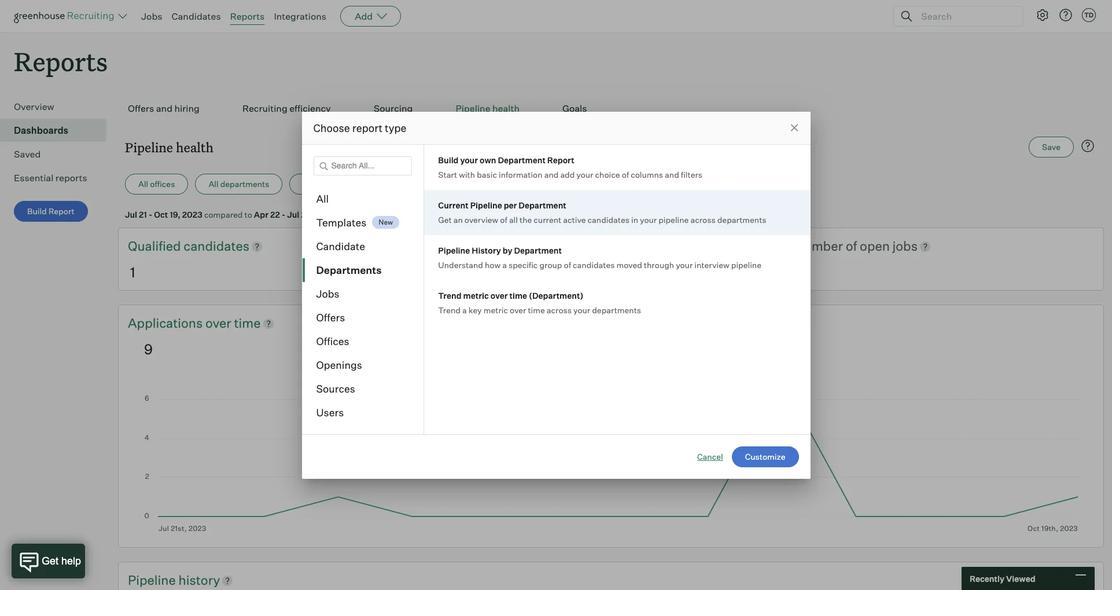 Task type: describe. For each thing, give the bounding box(es) containing it.
0 vertical spatial reports
[[230, 10, 265, 22]]

health inside button
[[493, 103, 520, 114]]

report inside build report button
[[48, 206, 75, 216]]

applications
[[128, 315, 203, 331]]

2 horizontal spatial time
[[528, 305, 545, 315]]

department for all
[[519, 200, 567, 210]]

choose
[[314, 121, 350, 134]]

1 vertical spatial candidates
[[184, 238, 250, 254]]

group
[[540, 260, 562, 270]]

hiring inside button
[[175, 103, 200, 114]]

qualified link
[[128, 237, 184, 255]]

build report button
[[14, 201, 88, 222]]

recruiting
[[243, 103, 288, 114]]

time link
[[234, 314, 261, 332]]

applications link
[[128, 314, 206, 332]]

hiring inside "button"
[[511, 179, 533, 189]]

departments
[[316, 263, 382, 276]]

candidates inside pipeline history by department understand how a specific group of candidates moved through your interview pipeline
[[573, 260, 615, 270]]

all primary recruiters button
[[372, 174, 479, 195]]

all hiring managers button
[[486, 174, 586, 195]]

greenhouse recruiting image
[[14, 9, 118, 23]]

department for group
[[514, 245, 562, 255]]

recently
[[970, 574, 1005, 583]]

candidates link
[[184, 237, 250, 255]]

2 trend from the top
[[438, 305, 461, 315]]

number of open openings
[[461, 238, 615, 254]]

add
[[561, 169, 575, 179]]

overview link
[[14, 100, 102, 114]]

efficiency
[[290, 103, 331, 114]]

2 2023 from the left
[[316, 210, 336, 220]]

by
[[503, 245, 513, 255]]

90
[[322, 179, 332, 189]]

moved
[[617, 260, 643, 270]]

last
[[303, 179, 320, 189]]

all offices button
[[125, 174, 188, 195]]

sourcing
[[374, 103, 413, 114]]

open for number of open
[[860, 238, 890, 254]]

tab list containing offers and hiring
[[125, 97, 1098, 121]]

history
[[472, 245, 501, 255]]

configure image
[[1036, 8, 1050, 22]]

reports link
[[230, 10, 265, 22]]

21
[[139, 210, 147, 220]]

all departments
[[209, 179, 270, 189]]

trend metric over time (department) trend a key metric over time across your departments
[[438, 290, 642, 315]]

choose report type
[[314, 121, 407, 134]]

with
[[459, 169, 475, 179]]

last 90 days
[[303, 179, 352, 189]]

job custom fields button
[[593, 174, 686, 195]]

customize
[[746, 451, 786, 461]]

xychart image
[[144, 376, 1079, 533]]

across inside "trend metric over time (department) trend a key metric over time across your departments"
[[547, 305, 572, 315]]

1 2023 from the left
[[182, 210, 203, 220]]

pipeline inside current pipeline per department get an overview of all the current active candidates in your pipeline across departments
[[471, 200, 502, 210]]

saved link
[[14, 147, 102, 161]]

users
[[316, 406, 344, 418]]

columns
[[631, 169, 664, 179]]

save
[[1043, 142, 1061, 152]]

saved
[[14, 148, 41, 160]]

get
[[438, 215, 452, 224]]

1 horizontal spatial and
[[545, 169, 559, 179]]

jobs inside choose report type dialog
[[316, 287, 340, 300]]

viewed
[[1007, 574, 1036, 583]]

qualified
[[128, 238, 184, 254]]

jobs
[[893, 238, 918, 254]]

2 horizontal spatial over
[[510, 305, 527, 315]]

1 trend from the top
[[438, 290, 462, 300]]

build for build your own department report start with basic information and add your choice of columns and filters
[[438, 155, 459, 165]]

pipeline link
[[128, 571, 179, 589]]

your up the with
[[461, 155, 478, 165]]

2 1 from the left
[[464, 263, 469, 281]]

1 horizontal spatial over
[[491, 290, 508, 300]]

goals
[[563, 103, 587, 114]]

of inside pipeline history by department understand how a specific group of candidates moved through your interview pipeline
[[564, 260, 571, 270]]

sources
[[316, 382, 355, 395]]

history link
[[179, 571, 220, 589]]

custom
[[622, 179, 651, 189]]

your inside pipeline history by department understand how a specific group of candidates moved through your interview pipeline
[[676, 260, 693, 270]]

essential
[[14, 172, 53, 184]]

the
[[520, 215, 532, 224]]

save button
[[1030, 137, 1075, 158]]

applications over
[[128, 315, 234, 331]]

over link
[[206, 314, 234, 332]]

apr
[[254, 210, 269, 220]]

2 - from the left
[[282, 210, 286, 220]]

departments inside button
[[220, 179, 270, 189]]

1 vertical spatial health
[[176, 138, 214, 156]]

current
[[534, 215, 562, 224]]

all for all offices
[[138, 179, 148, 189]]

candidates inside current pipeline per department get an overview of all the current active candidates in your pipeline across departments
[[588, 215, 630, 224]]

job custom fields
[[606, 179, 673, 189]]

Search text field
[[919, 8, 1013, 25]]

last 90 days button
[[290, 174, 365, 195]]

your inside "trend metric over time (department) trend a key metric over time across your departments"
[[574, 305, 591, 315]]

specific
[[509, 260, 538, 270]]

key
[[469, 305, 482, 315]]

recently viewed
[[970, 574, 1036, 583]]

all primary recruiters
[[385, 179, 466, 189]]

how
[[485, 260, 501, 270]]

pipeline for interview
[[732, 260, 762, 270]]

openings
[[560, 238, 615, 254]]

0 vertical spatial metric
[[464, 290, 489, 300]]

(department)
[[529, 290, 584, 300]]

overview
[[465, 215, 499, 224]]

number for number of open openings
[[461, 238, 510, 254]]

recruiting efficiency button
[[240, 97, 334, 121]]

cancel link
[[698, 451, 724, 462]]

offices
[[316, 334, 349, 347]]

goals button
[[560, 97, 590, 121]]

0 horizontal spatial pipeline health
[[125, 138, 214, 156]]

0 horizontal spatial jobs
[[141, 10, 162, 22]]

pipeline history by department understand how a specific group of candidates moved through your interview pipeline
[[438, 245, 762, 270]]

fields
[[652, 179, 673, 189]]

offers and hiring
[[128, 103, 200, 114]]

pipeline health inside button
[[456, 103, 520, 114]]

reports
[[55, 172, 87, 184]]

jobs link
[[141, 10, 162, 22]]

across inside current pipeline per department get an overview of all the current active candidates in your pipeline across departments
[[691, 215, 716, 224]]

td button
[[1083, 8, 1097, 22]]

own
[[480, 155, 496, 165]]



Task type: locate. For each thing, give the bounding box(es) containing it.
customize button
[[732, 446, 799, 467]]

pipeline inside pipeline history by department understand how a specific group of candidates moved through your interview pipeline
[[438, 245, 470, 255]]

current pipeline per department get an overview of all the current active candidates in your pipeline across departments
[[438, 200, 767, 224]]

1 vertical spatial pipeline health
[[125, 138, 214, 156]]

1 horizontal spatial pipeline health
[[456, 103, 520, 114]]

- right 21 on the top left
[[149, 210, 152, 220]]

of left jobs
[[846, 238, 858, 254]]

templates
[[316, 216, 367, 228]]

all for all departments
[[209, 179, 219, 189]]

jobs down departments
[[316, 287, 340, 300]]

1 horizontal spatial -
[[282, 210, 286, 220]]

all left the offices
[[138, 179, 148, 189]]

0 vertical spatial trend
[[438, 290, 462, 300]]

0 horizontal spatial health
[[176, 138, 214, 156]]

and
[[156, 103, 173, 114], [545, 169, 559, 179], [665, 169, 680, 179]]

-
[[149, 210, 152, 220], [282, 210, 286, 220]]

recruiters
[[429, 179, 466, 189]]

build for build report
[[27, 206, 47, 216]]

2 vertical spatial departments
[[592, 305, 642, 315]]

- right 22
[[282, 210, 286, 220]]

a right the how
[[503, 260, 507, 270]]

all for all
[[316, 192, 329, 205]]

offers inside offers and hiring button
[[128, 103, 154, 114]]

1 vertical spatial across
[[547, 305, 572, 315]]

your
[[461, 155, 478, 165], [577, 169, 594, 179], [640, 215, 657, 224], [676, 260, 693, 270], [574, 305, 591, 315]]

jobs
[[141, 10, 162, 22], [316, 287, 340, 300]]

1 - from the left
[[149, 210, 152, 220]]

basic
[[477, 169, 497, 179]]

reports down greenhouse recruiting image
[[14, 44, 108, 78]]

all inside "button"
[[499, 179, 509, 189]]

of inside build your own department report start with basic information and add your choice of columns and filters
[[622, 169, 629, 179]]

all hiring managers
[[499, 179, 573, 189]]

across down (department)
[[547, 305, 572, 315]]

2 open from the left
[[860, 238, 890, 254]]

0 horizontal spatial a
[[463, 305, 467, 315]]

pipeline for your
[[659, 215, 689, 224]]

of right by at the left of the page
[[513, 238, 524, 254]]

0 horizontal spatial reports
[[14, 44, 108, 78]]

1 vertical spatial pipeline
[[732, 260, 762, 270]]

departments down moved
[[592, 305, 642, 315]]

1 horizontal spatial 2023
[[316, 210, 336, 220]]

your inside current pipeline per department get an overview of all the current active candidates in your pipeline across departments
[[640, 215, 657, 224]]

pipeline inside pipeline health button
[[456, 103, 491, 114]]

1 vertical spatial department
[[519, 200, 567, 210]]

departments inside current pipeline per department get an overview of all the current active candidates in your pipeline across departments
[[718, 215, 767, 224]]

trend left key
[[438, 305, 461, 315]]

report inside build your own department report start with basic information and add your choice of columns and filters
[[548, 155, 575, 165]]

filters
[[681, 169, 703, 179]]

managers
[[535, 179, 573, 189]]

your right add
[[577, 169, 594, 179]]

dashboards link
[[14, 123, 102, 137]]

department inside build your own department report start with basic information and add your choice of columns and filters
[[498, 155, 546, 165]]

offers and hiring button
[[125, 97, 203, 121]]

open up group
[[527, 238, 557, 254]]

time
[[510, 290, 528, 300], [528, 305, 545, 315], [234, 315, 261, 331]]

trend down the understand
[[438, 290, 462, 300]]

candidates left in
[[588, 215, 630, 224]]

pipeline health up own
[[456, 103, 520, 114]]

Search All... text field
[[314, 156, 412, 175]]

pipeline right interview
[[732, 260, 762, 270]]

health down offers and hiring button
[[176, 138, 214, 156]]

2 number from the left
[[795, 238, 844, 254]]

your down (department)
[[574, 305, 591, 315]]

health
[[493, 103, 520, 114], [176, 138, 214, 156]]

over right key
[[510, 305, 527, 315]]

0 vertical spatial offers
[[128, 103, 154, 114]]

dashboards
[[14, 125, 68, 136]]

0 vertical spatial candidates
[[588, 215, 630, 224]]

0 vertical spatial build
[[438, 155, 459, 165]]

1 horizontal spatial number
[[795, 238, 844, 254]]

of right group
[[564, 260, 571, 270]]

department up group
[[514, 245, 562, 255]]

0 vertical spatial a
[[503, 260, 507, 270]]

1 vertical spatial jobs
[[316, 287, 340, 300]]

your right in
[[640, 215, 657, 224]]

pipeline health
[[456, 103, 520, 114], [125, 138, 214, 156]]

build inside build your own department report start with basic information and add your choice of columns and filters
[[438, 155, 459, 165]]

1 left the how
[[464, 263, 469, 281]]

1 horizontal spatial across
[[691, 215, 716, 224]]

1 horizontal spatial time
[[510, 290, 528, 300]]

choose report type dialog
[[302, 111, 811, 479]]

build up "start"
[[438, 155, 459, 165]]

a left key
[[463, 305, 467, 315]]

0 horizontal spatial hiring
[[175, 103, 200, 114]]

all left primary
[[385, 179, 395, 189]]

1 1 from the left
[[130, 263, 135, 281]]

0 vertical spatial jobs
[[141, 10, 162, 22]]

1 horizontal spatial a
[[503, 260, 507, 270]]

2023 right 20,
[[316, 210, 336, 220]]

and inside button
[[156, 103, 173, 114]]

offers for offers and hiring
[[128, 103, 154, 114]]

0 vertical spatial hiring
[[175, 103, 200, 114]]

td
[[1085, 11, 1094, 19]]

across
[[691, 215, 716, 224], [547, 305, 572, 315]]

0 horizontal spatial open
[[527, 238, 557, 254]]

departments
[[220, 179, 270, 189], [718, 215, 767, 224], [592, 305, 642, 315]]

pipeline down fields
[[659, 215, 689, 224]]

start
[[438, 169, 458, 179]]

td button
[[1080, 6, 1099, 24]]

report
[[352, 121, 383, 134]]

department inside pipeline history by department understand how a specific group of candidates moved through your interview pipeline
[[514, 245, 562, 255]]

0 horizontal spatial across
[[547, 305, 572, 315]]

0 vertical spatial health
[[493, 103, 520, 114]]

tab list
[[125, 97, 1098, 121]]

oct
[[154, 210, 168, 220]]

1 vertical spatial metric
[[484, 305, 508, 315]]

1 horizontal spatial report
[[548, 155, 575, 165]]

type
[[385, 121, 407, 134]]

over down the how
[[491, 290, 508, 300]]

1
[[130, 263, 135, 281], [464, 263, 469, 281]]

metric up key
[[464, 290, 489, 300]]

number of open
[[795, 238, 893, 254]]

understand
[[438, 260, 483, 270]]

0 horizontal spatial -
[[149, 210, 152, 220]]

19,
[[170, 210, 181, 220]]

essential reports link
[[14, 171, 102, 185]]

reports right candidates link
[[230, 10, 265, 22]]

report down essential reports link
[[48, 206, 75, 216]]

integrations
[[274, 10, 327, 22]]

1 vertical spatial reports
[[14, 44, 108, 78]]

build report
[[27, 206, 75, 216]]

0 horizontal spatial number
[[461, 238, 510, 254]]

departments up to
[[220, 179, 270, 189]]

open left jobs
[[860, 238, 890, 254]]

build down essential
[[27, 206, 47, 216]]

report up add
[[548, 155, 575, 165]]

jul left 21 on the top left
[[125, 210, 137, 220]]

candidates down compared
[[184, 238, 250, 254]]

1 horizontal spatial health
[[493, 103, 520, 114]]

1 horizontal spatial pipeline
[[732, 260, 762, 270]]

1 horizontal spatial jul
[[287, 210, 299, 220]]

faq image
[[1082, 139, 1095, 153]]

0 vertical spatial pipeline
[[659, 215, 689, 224]]

health up own
[[493, 103, 520, 114]]

department up information
[[498, 155, 546, 165]]

build inside button
[[27, 206, 47, 216]]

9
[[144, 340, 153, 358]]

a for key
[[463, 305, 467, 315]]

0 horizontal spatial over
[[206, 315, 231, 331]]

job
[[606, 179, 620, 189]]

pipeline
[[456, 103, 491, 114], [125, 138, 173, 156], [471, 200, 502, 210], [438, 245, 470, 255], [128, 572, 179, 588]]

1 vertical spatial departments
[[718, 215, 767, 224]]

recruiting efficiency
[[243, 103, 331, 114]]

an
[[454, 215, 463, 224]]

1 vertical spatial build
[[27, 206, 47, 216]]

pipeline health button
[[453, 97, 523, 121]]

new
[[379, 218, 393, 227]]

all for all primary recruiters
[[385, 179, 395, 189]]

1 vertical spatial a
[[463, 305, 467, 315]]

0 horizontal spatial build
[[27, 206, 47, 216]]

2 horizontal spatial departments
[[718, 215, 767, 224]]

all up compared
[[209, 179, 219, 189]]

0 vertical spatial report
[[548, 155, 575, 165]]

a inside pipeline history by department understand how a specific group of candidates moved through your interview pipeline
[[503, 260, 507, 270]]

0 vertical spatial departments
[[220, 179, 270, 189]]

0 vertical spatial pipeline health
[[456, 103, 520, 114]]

0 vertical spatial department
[[498, 155, 546, 165]]

jul 21 - oct 19, 2023 compared to apr 22 - jul 20, 2023
[[125, 210, 336, 220]]

a inside "trend metric over time (department) trend a key metric over time across your departments"
[[463, 305, 467, 315]]

pipeline inside pipeline history by department understand how a specific group of candidates moved through your interview pipeline
[[732, 260, 762, 270]]

all right basic
[[499, 179, 509, 189]]

add button
[[341, 6, 401, 27]]

all for all hiring managers
[[499, 179, 509, 189]]

1 open from the left
[[527, 238, 557, 254]]

over left time link at the bottom left of the page
[[206, 315, 231, 331]]

in
[[632, 215, 639, 224]]

a for specific
[[503, 260, 507, 270]]

0 horizontal spatial pipeline
[[659, 215, 689, 224]]

across up interview
[[691, 215, 716, 224]]

information
[[499, 169, 543, 179]]

metric right key
[[484, 305, 508, 315]]

overview
[[14, 101, 54, 112]]

offers
[[128, 103, 154, 114], [316, 311, 345, 323]]

cancel
[[698, 451, 724, 461]]

jul left 20,
[[287, 210, 299, 220]]

candidates down the openings
[[573, 260, 615, 270]]

0 vertical spatial across
[[691, 215, 716, 224]]

all departments button
[[195, 174, 283, 195]]

of inside current pipeline per department get an overview of all the current active candidates in your pipeline across departments
[[500, 215, 508, 224]]

1 vertical spatial report
[[48, 206, 75, 216]]

2 vertical spatial candidates
[[573, 260, 615, 270]]

2023 right 19,
[[182, 210, 203, 220]]

0 horizontal spatial departments
[[220, 179, 270, 189]]

pipeline inside current pipeline per department get an overview of all the current active candidates in your pipeline across departments
[[659, 215, 689, 224]]

department up current
[[519, 200, 567, 210]]

1 vertical spatial hiring
[[511, 179, 533, 189]]

2023
[[182, 210, 203, 220], [316, 210, 336, 220]]

1 vertical spatial trend
[[438, 305, 461, 315]]

of right job
[[622, 169, 629, 179]]

candidates
[[172, 10, 221, 22]]

choice
[[596, 169, 620, 179]]

department inside current pipeline per department get an overview of all the current active candidates in your pipeline across departments
[[519, 200, 567, 210]]

0 horizontal spatial and
[[156, 103, 173, 114]]

0 horizontal spatial time
[[234, 315, 261, 331]]

per
[[504, 200, 517, 210]]

essential reports
[[14, 172, 87, 184]]

1 horizontal spatial departments
[[592, 305, 642, 315]]

your right through
[[676, 260, 693, 270]]

1 down qualified 'link'
[[130, 263, 135, 281]]

1 horizontal spatial open
[[860, 238, 890, 254]]

offices
[[150, 179, 175, 189]]

primary
[[397, 179, 427, 189]]

candidates link
[[172, 10, 221, 22]]

candidate
[[316, 239, 365, 252]]

1 horizontal spatial reports
[[230, 10, 265, 22]]

1 horizontal spatial build
[[438, 155, 459, 165]]

1 jul from the left
[[125, 210, 137, 220]]

number for number of open
[[795, 238, 844, 254]]

all inside choose report type dialog
[[316, 192, 329, 205]]

all
[[138, 179, 148, 189], [209, 179, 219, 189], [385, 179, 395, 189], [499, 179, 509, 189], [316, 192, 329, 205]]

report
[[548, 155, 575, 165], [48, 206, 75, 216]]

active
[[564, 215, 586, 224]]

pipeline health up the offices
[[125, 138, 214, 156]]

offers inside choose report type dialog
[[316, 311, 345, 323]]

departments inside "trend metric over time (department) trend a key metric over time across your departments"
[[592, 305, 642, 315]]

offers for offers
[[316, 311, 345, 323]]

of left all
[[500, 215, 508, 224]]

trend
[[438, 290, 462, 300], [438, 305, 461, 315]]

2 horizontal spatial and
[[665, 169, 680, 179]]

1 number from the left
[[461, 238, 510, 254]]

number
[[461, 238, 510, 254], [795, 238, 844, 254]]

1 horizontal spatial hiring
[[511, 179, 533, 189]]

0 horizontal spatial offers
[[128, 103, 154, 114]]

0 horizontal spatial jul
[[125, 210, 137, 220]]

2 jul from the left
[[287, 210, 299, 220]]

0 horizontal spatial report
[[48, 206, 75, 216]]

department
[[498, 155, 546, 165], [519, 200, 567, 210], [514, 245, 562, 255]]

openings
[[316, 358, 362, 371]]

departments up interview
[[718, 215, 767, 224]]

1 horizontal spatial offers
[[316, 311, 345, 323]]

1 horizontal spatial jobs
[[316, 287, 340, 300]]

2 vertical spatial department
[[514, 245, 562, 255]]

jobs left candidates link
[[141, 10, 162, 22]]

0 horizontal spatial 2023
[[182, 210, 203, 220]]

1 horizontal spatial 1
[[464, 263, 469, 281]]

over
[[491, 290, 508, 300], [510, 305, 527, 315], [206, 315, 231, 331]]

department for information
[[498, 155, 546, 165]]

1 vertical spatial offers
[[316, 311, 345, 323]]

0 horizontal spatial 1
[[130, 263, 135, 281]]

all down 90
[[316, 192, 329, 205]]

open for number of open openings
[[527, 238, 557, 254]]



Task type: vqa. For each thing, say whether or not it's contained in the screenshot.


